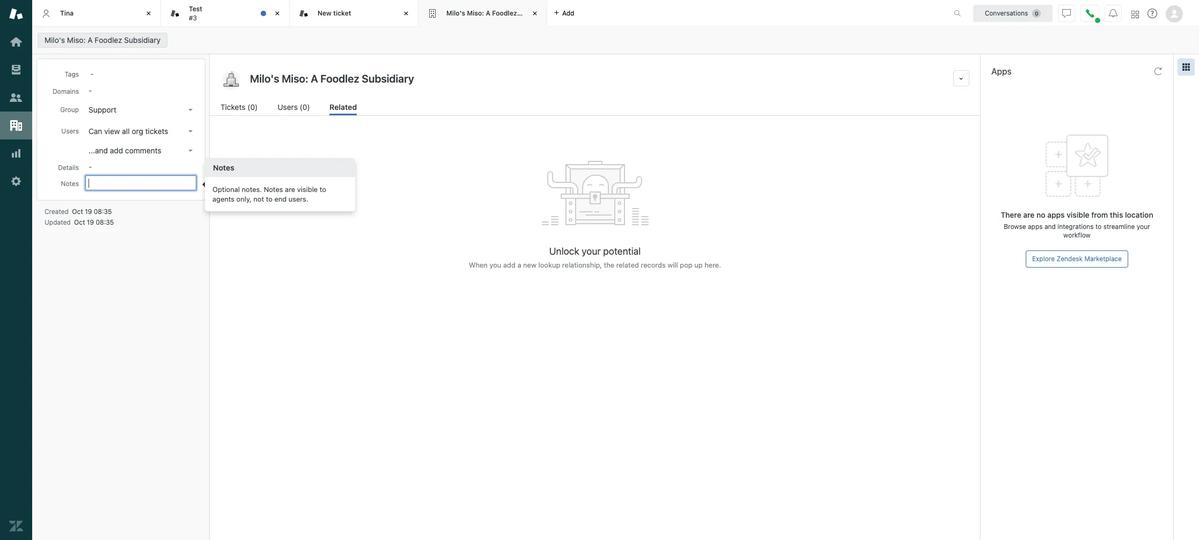 Task type: vqa. For each thing, say whether or not it's contained in the screenshot.
"smarter"
no



Task type: describe. For each thing, give the bounding box(es) containing it.
all
[[122, 127, 130, 136]]

support button
[[85, 103, 197, 118]]

related
[[617, 261, 639, 269]]

your inside unlock your potential when you add a new lookup relationship, the related records will pop up here.
[[582, 246, 601, 257]]

tina
[[60, 9, 74, 17]]

tab containing test
[[161, 0, 290, 27]]

0 vertical spatial 08:35
[[94, 208, 112, 216]]

1 horizontal spatial to
[[320, 185, 326, 193]]

milo's miso: a foodlez subsidiary tab
[[419, 0, 552, 27]]

marketplace
[[1085, 255, 1122, 263]]

new
[[318, 9, 332, 17]]

new ticket tab
[[290, 0, 419, 27]]

integrations
[[1058, 223, 1094, 231]]

...and add comments button
[[85, 143, 197, 158]]

foodlez inside tab
[[492, 9, 517, 17]]

group
[[60, 106, 79, 114]]

close image
[[530, 8, 540, 19]]

(0) for users (0)
[[300, 103, 310, 112]]

can view all org tickets
[[89, 127, 168, 136]]

pop
[[680, 261, 693, 269]]

related
[[330, 103, 357, 112]]

domains
[[53, 87, 79, 96]]

miso: inside tab
[[467, 9, 484, 17]]

add inside unlock your potential when you add a new lookup relationship, the related records will pop up here.
[[503, 261, 516, 269]]

browse
[[1004, 223, 1026, 231]]

1 horizontal spatial apps
[[1048, 210, 1065, 219]]

new
[[523, 261, 537, 269]]

milo's miso: a foodlez subsidiary link
[[38, 33, 168, 48]]

workflow
[[1064, 231, 1091, 239]]

get started image
[[9, 35, 23, 49]]

0 vertical spatial 19
[[85, 208, 92, 216]]

zendesk support image
[[9, 7, 23, 21]]

milo's inside "milo's miso: a foodlez subsidiary" tab
[[447, 9, 465, 17]]

milo's miso: a foodlez subsidiary inside tab
[[447, 9, 552, 17]]

icon_org image
[[221, 70, 242, 92]]

add inside button
[[110, 146, 123, 155]]

can view all org tickets button
[[85, 124, 197, 139]]

0 horizontal spatial notes
[[61, 180, 79, 188]]

users for users (0)
[[278, 103, 298, 112]]

0 vertical spatial oct
[[72, 208, 83, 216]]

agents
[[213, 195, 235, 203]]

close image for tina
[[143, 8, 154, 19]]

unlock your potential when you add a new lookup relationship, the related records will pop up here.
[[469, 246, 721, 269]]

milo's inside milo's miso: a foodlez subsidiary link
[[45, 35, 65, 45]]

test #3
[[189, 5, 202, 22]]

zendesk
[[1057, 255, 1083, 263]]

main element
[[0, 0, 32, 540]]

secondary element
[[32, 30, 1199, 51]]

subsidiary inside secondary element
[[124, 35, 161, 45]]

up
[[695, 261, 703, 269]]

milo's miso: a foodlez subsidiary inside secondary element
[[45, 35, 161, 45]]

customers image
[[9, 91, 23, 105]]

users.
[[289, 195, 308, 203]]

views image
[[9, 63, 23, 77]]

1 horizontal spatial notes
[[213, 163, 234, 172]]

tina tab
[[32, 0, 161, 27]]

...and add comments
[[89, 146, 161, 155]]

add inside dropdown button
[[562, 9, 574, 17]]

are inside "optional notes. notes are visible to agents only, not to end users."
[[285, 185, 295, 193]]

new ticket
[[318, 9, 351, 17]]

1 vertical spatial to
[[266, 195, 273, 203]]

admin image
[[9, 174, 23, 188]]

will
[[668, 261, 678, 269]]

view
[[104, 127, 120, 136]]

ticket
[[333, 9, 351, 17]]

1 vertical spatial oct
[[74, 218, 85, 226]]

add button
[[547, 0, 581, 26]]



Task type: locate. For each thing, give the bounding box(es) containing it.
organizations image
[[9, 119, 23, 133]]

your
[[1137, 223, 1150, 231], [582, 246, 601, 257]]

visible inside "optional notes. notes are visible to agents only, not to end users."
[[297, 185, 318, 193]]

arrow down image for can view all org tickets
[[188, 130, 193, 133]]

0 horizontal spatial visible
[[297, 185, 318, 193]]

1 close image from the left
[[143, 8, 154, 19]]

close image inside "tab"
[[272, 8, 283, 19]]

tickets
[[145, 127, 168, 136]]

19 right updated
[[87, 218, 94, 226]]

2 horizontal spatial to
[[1096, 223, 1102, 231]]

2 close image from the left
[[272, 8, 283, 19]]

details
[[58, 164, 79, 172]]

0 vertical spatial miso:
[[467, 9, 484, 17]]

1 vertical spatial your
[[582, 246, 601, 257]]

1 horizontal spatial foodlez
[[492, 9, 517, 17]]

close image inside tina tab
[[143, 8, 154, 19]]

notes up end at the left
[[264, 185, 283, 193]]

created
[[45, 208, 69, 216]]

users
[[278, 103, 298, 112], [61, 127, 79, 135]]

1 vertical spatial 08:35
[[96, 218, 114, 226]]

08:35
[[94, 208, 112, 216], [96, 218, 114, 226]]

1 horizontal spatial a
[[486, 9, 491, 17]]

0 horizontal spatial miso:
[[67, 35, 86, 45]]

0 vertical spatial subsidiary
[[519, 9, 552, 17]]

notes.
[[242, 185, 262, 193]]

created oct 19 08:35 updated oct 19 08:35
[[45, 208, 114, 226]]

from
[[1092, 210, 1108, 219]]

arrow down image for support
[[188, 109, 193, 111]]

potential
[[603, 246, 641, 257]]

oct
[[72, 208, 83, 216], [74, 218, 85, 226]]

#3
[[189, 14, 197, 22]]

miso:
[[467, 9, 484, 17], [67, 35, 86, 45]]

users (0) link
[[278, 101, 312, 115]]

tickets (0)
[[221, 103, 258, 112]]

explore zendesk marketplace
[[1032, 255, 1122, 263]]

1 vertical spatial arrow down image
[[188, 130, 193, 133]]

streamline
[[1104, 223, 1135, 231]]

0 horizontal spatial milo's
[[45, 35, 65, 45]]

subsidiary
[[519, 9, 552, 17], [124, 35, 161, 45]]

(0) left related
[[300, 103, 310, 112]]

there are no apps visible from this location browse apps and integrations to streamline your workflow
[[1001, 210, 1154, 239]]

oct right created
[[72, 208, 83, 216]]

1 horizontal spatial miso:
[[467, 9, 484, 17]]

1 horizontal spatial your
[[1137, 223, 1150, 231]]

0 horizontal spatial to
[[266, 195, 273, 203]]

a
[[486, 9, 491, 17], [88, 35, 93, 45]]

there
[[1001, 210, 1022, 219]]

comments
[[125, 146, 161, 155]]

a down tina tab
[[88, 35, 93, 45]]

- field
[[86, 68, 196, 79]]

1 vertical spatial a
[[88, 35, 93, 45]]

1 vertical spatial milo's
[[45, 35, 65, 45]]

updated
[[45, 218, 71, 226]]

3 close image from the left
[[401, 8, 412, 19]]

close image for new ticket
[[401, 8, 412, 19]]

2 horizontal spatial add
[[562, 9, 574, 17]]

0 horizontal spatial close image
[[143, 8, 154, 19]]

to inside there are no apps visible from this location browse apps and integrations to streamline your workflow
[[1096, 223, 1102, 231]]

not
[[253, 195, 264, 203]]

(0)
[[248, 103, 258, 112], [300, 103, 310, 112]]

notifications image
[[1109, 9, 1118, 17]]

notes down details
[[61, 180, 79, 188]]

0 vertical spatial visible
[[297, 185, 318, 193]]

tabs tab list
[[32, 0, 943, 27]]

1 horizontal spatial are
[[1024, 210, 1035, 219]]

tags
[[65, 70, 79, 78]]

1 horizontal spatial milo's
[[447, 9, 465, 17]]

2 horizontal spatial close image
[[401, 8, 412, 19]]

(0) right tickets
[[248, 103, 258, 112]]

0 horizontal spatial users
[[61, 127, 79, 135]]

1 vertical spatial visible
[[1067, 210, 1090, 219]]

a
[[518, 261, 521, 269]]

conversations
[[985, 9, 1028, 17]]

1 vertical spatial add
[[110, 146, 123, 155]]

0 horizontal spatial a
[[88, 35, 93, 45]]

milo's miso: a foodlez subsidiary
[[447, 9, 552, 17], [45, 35, 161, 45]]

visible up integrations
[[1067, 210, 1090, 219]]

0 vertical spatial foodlez
[[492, 9, 517, 17]]

0 vertical spatial a
[[486, 9, 491, 17]]

test
[[189, 5, 202, 13]]

milo's
[[447, 9, 465, 17], [45, 35, 65, 45]]

1 horizontal spatial (0)
[[300, 103, 310, 112]]

1 arrow down image from the top
[[188, 109, 193, 111]]

add
[[562, 9, 574, 17], [110, 146, 123, 155], [503, 261, 516, 269]]

close image inside new ticket tab
[[401, 8, 412, 19]]

the
[[604, 261, 615, 269]]

explore
[[1032, 255, 1055, 263]]

are inside there are no apps visible from this location browse apps and integrations to streamline your workflow
[[1024, 210, 1035, 219]]

1 vertical spatial subsidiary
[[124, 35, 161, 45]]

your up relationship,
[[582, 246, 601, 257]]

this
[[1110, 210, 1123, 219]]

2 vertical spatial to
[[1096, 223, 1102, 231]]

tickets
[[221, 103, 246, 112]]

apps
[[1048, 210, 1065, 219], [1028, 223, 1043, 231]]

0 vertical spatial are
[[285, 185, 295, 193]]

0 horizontal spatial your
[[582, 246, 601, 257]]

notes inside "optional notes. notes are visible to agents only, not to end users."
[[264, 185, 283, 193]]

you
[[490, 261, 501, 269]]

add right close icon
[[562, 9, 574, 17]]

optional notes. notes are visible to agents only, not to end users.
[[213, 185, 326, 203]]

0 horizontal spatial are
[[285, 185, 295, 193]]

1 horizontal spatial visible
[[1067, 210, 1090, 219]]

2 arrow down image from the top
[[188, 130, 193, 133]]

optional
[[213, 185, 240, 193]]

(0) for tickets (0)
[[248, 103, 258, 112]]

reporting image
[[9, 147, 23, 160]]

subsidiary inside tab
[[519, 9, 552, 17]]

None text field
[[247, 70, 949, 86]]

0 horizontal spatial add
[[110, 146, 123, 155]]

a left close icon
[[486, 9, 491, 17]]

foodlez left close icon
[[492, 9, 517, 17]]

1 horizontal spatial users
[[278, 103, 298, 112]]

unlock
[[549, 246, 579, 257]]

0 horizontal spatial subsidiary
[[124, 35, 161, 45]]

button displays agent's chat status as invisible. image
[[1063, 9, 1071, 17]]

0 horizontal spatial apps
[[1028, 223, 1043, 231]]

0 horizontal spatial foodlez
[[95, 35, 122, 45]]

a inside tab
[[486, 9, 491, 17]]

0 vertical spatial apps
[[1048, 210, 1065, 219]]

visible up users.
[[297, 185, 318, 193]]

related link
[[330, 101, 357, 115]]

when
[[469, 261, 488, 269]]

2 horizontal spatial notes
[[264, 185, 283, 193]]

users right tickets (0) link
[[278, 103, 298, 112]]

notes
[[213, 163, 234, 172], [61, 180, 79, 188], [264, 185, 283, 193]]

2 (0) from the left
[[300, 103, 310, 112]]

oct right updated
[[74, 218, 85, 226]]

1 vertical spatial are
[[1024, 210, 1035, 219]]

to
[[320, 185, 326, 193], [266, 195, 273, 203], [1096, 223, 1102, 231]]

1 vertical spatial miso:
[[67, 35, 86, 45]]

visible for from
[[1067, 210, 1090, 219]]

foodlez
[[492, 9, 517, 17], [95, 35, 122, 45]]

conversations button
[[974, 5, 1053, 22]]

0 vertical spatial your
[[1137, 223, 1150, 231]]

lookup
[[539, 261, 560, 269]]

0 vertical spatial milo's miso: a foodlez subsidiary
[[447, 9, 552, 17]]

tab
[[161, 0, 290, 27]]

visible
[[297, 185, 318, 193], [1067, 210, 1090, 219]]

0 vertical spatial add
[[562, 9, 574, 17]]

explore zendesk marketplace button
[[1026, 251, 1129, 268]]

your inside there are no apps visible from this location browse apps and integrations to streamline your workflow
[[1137, 223, 1150, 231]]

zendesk products image
[[1132, 10, 1139, 18]]

0 vertical spatial users
[[278, 103, 298, 112]]

are left 'no'
[[1024, 210, 1035, 219]]

1 vertical spatial foodlez
[[95, 35, 122, 45]]

1 horizontal spatial milo's miso: a foodlez subsidiary
[[447, 9, 552, 17]]

get help image
[[1148, 9, 1158, 18]]

tickets (0) link
[[221, 101, 260, 115]]

visible for to
[[297, 185, 318, 193]]

19 right created
[[85, 208, 92, 216]]

miso: inside secondary element
[[67, 35, 86, 45]]

close image
[[143, 8, 154, 19], [272, 8, 283, 19], [401, 8, 412, 19]]

0 vertical spatial milo's
[[447, 9, 465, 17]]

1 vertical spatial 19
[[87, 218, 94, 226]]

2 vertical spatial add
[[503, 261, 516, 269]]

arrow down image
[[188, 109, 193, 111], [188, 130, 193, 133]]

foodlez inside secondary element
[[95, 35, 122, 45]]

zendesk image
[[9, 519, 23, 533]]

0 vertical spatial to
[[320, 185, 326, 193]]

arrow down image inside support button
[[188, 109, 193, 111]]

visible inside there are no apps visible from this location browse apps and integrations to streamline your workflow
[[1067, 210, 1090, 219]]

0 horizontal spatial (0)
[[248, 103, 258, 112]]

apps up and
[[1048, 210, 1065, 219]]

records
[[641, 261, 666, 269]]

add left a at the top of page
[[503, 261, 516, 269]]

1 vertical spatial users
[[61, 127, 79, 135]]

apps
[[992, 67, 1012, 76]]

users (0)
[[278, 103, 310, 112]]

1 horizontal spatial add
[[503, 261, 516, 269]]

apps image
[[1182, 63, 1191, 71]]

0 vertical spatial arrow down image
[[188, 109, 193, 111]]

apps down 'no'
[[1028, 223, 1043, 231]]

add right ...and
[[110, 146, 123, 155]]

arrow down image
[[188, 150, 193, 152]]

location
[[1125, 210, 1154, 219]]

08:35 right created
[[94, 208, 112, 216]]

can
[[89, 127, 102, 136]]

org
[[132, 127, 143, 136]]

no
[[1037, 210, 1046, 219]]

are up users.
[[285, 185, 295, 193]]

arrow down image inside can view all org tickets button
[[188, 130, 193, 133]]

your down location
[[1137, 223, 1150, 231]]

are
[[285, 185, 295, 193], [1024, 210, 1035, 219]]

1 vertical spatial milo's miso: a foodlez subsidiary
[[45, 35, 161, 45]]

and
[[1045, 223, 1056, 231]]

users down group on the top of the page
[[61, 127, 79, 135]]

users for users
[[61, 127, 79, 135]]

...and
[[89, 146, 108, 155]]

1 (0) from the left
[[248, 103, 258, 112]]

foodlez down tina tab
[[95, 35, 122, 45]]

19
[[85, 208, 92, 216], [87, 218, 94, 226]]

only,
[[236, 195, 252, 203]]

support
[[89, 105, 116, 114]]

here.
[[705, 261, 721, 269]]

1 horizontal spatial close image
[[272, 8, 283, 19]]

1 horizontal spatial subsidiary
[[519, 9, 552, 17]]

0 horizontal spatial milo's miso: a foodlez subsidiary
[[45, 35, 161, 45]]

end
[[274, 195, 287, 203]]

08:35 right updated
[[96, 218, 114, 226]]

relationship,
[[562, 261, 602, 269]]

1 vertical spatial apps
[[1028, 223, 1043, 231]]

notes up optional
[[213, 163, 234, 172]]



